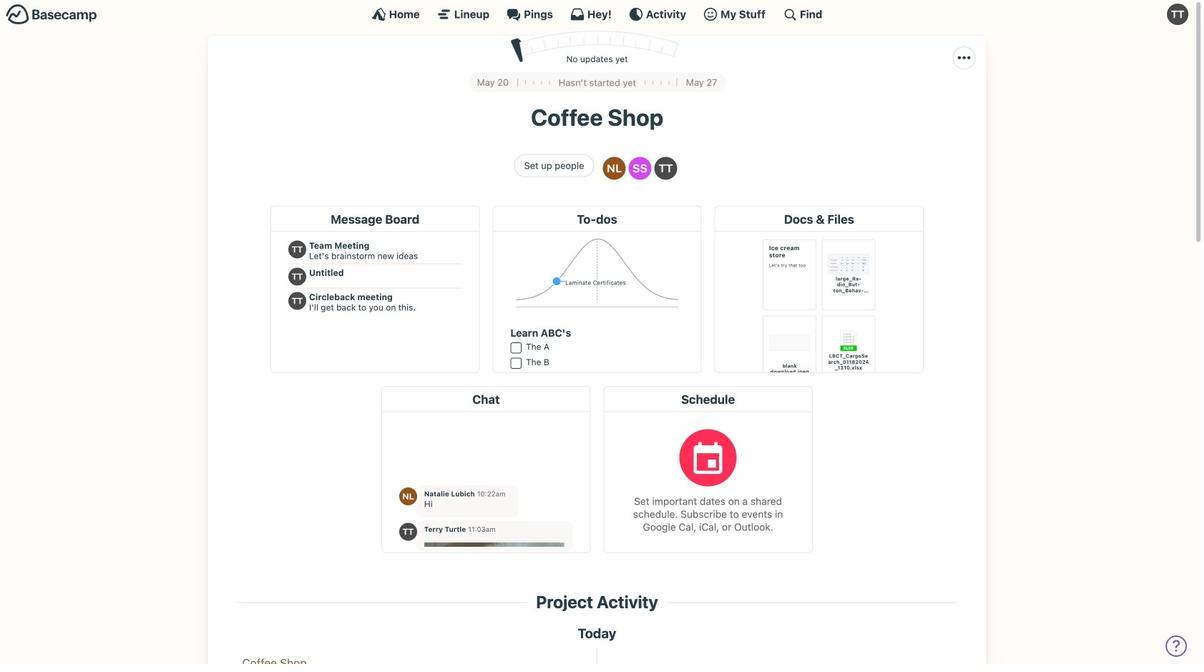 Task type: locate. For each thing, give the bounding box(es) containing it.
keyboard shortcut: ⌘ + / image
[[783, 7, 797, 21]]

switch accounts image
[[6, 4, 97, 26]]

main element
[[0, 0, 1194, 28]]

people on this project element
[[600, 154, 680, 191]]

sarah silvers image
[[629, 157, 652, 180]]



Task type: vqa. For each thing, say whether or not it's contained in the screenshot.
the dos
no



Task type: describe. For each thing, give the bounding box(es) containing it.
terry turtle image
[[654, 157, 677, 180]]

terry turtle image
[[1167, 4, 1189, 25]]

natalie lubich image
[[603, 157, 626, 180]]



